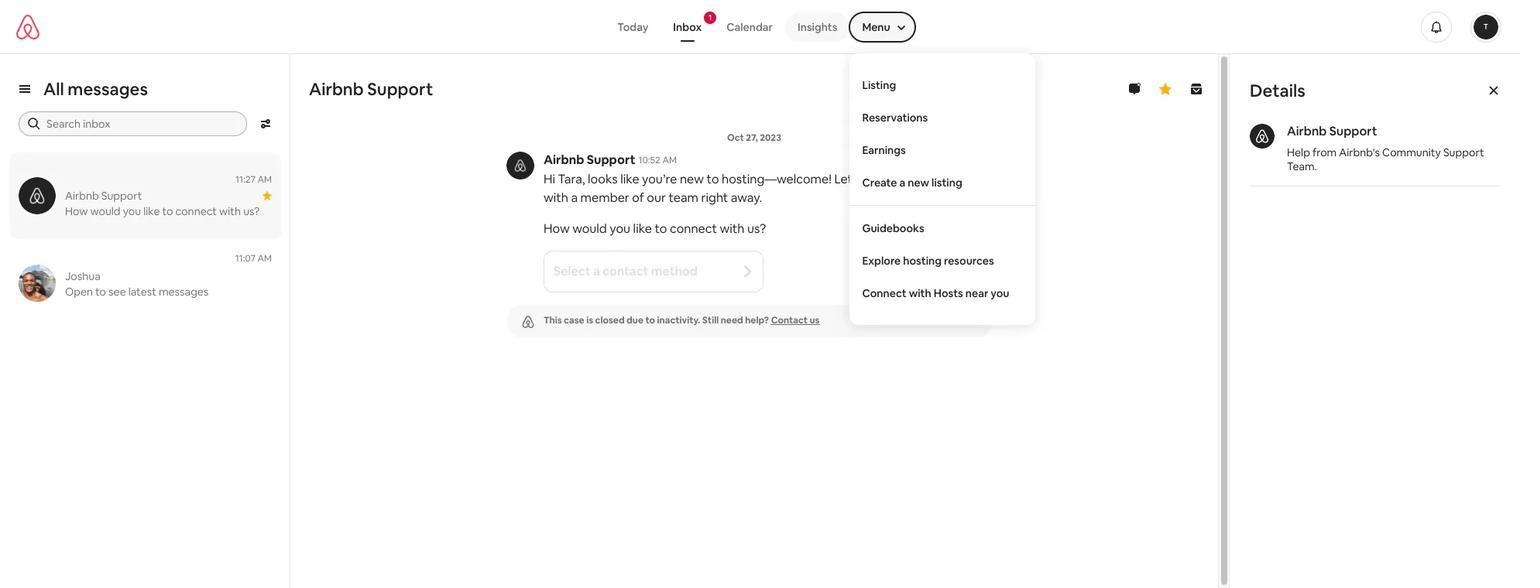 Task type: locate. For each thing, give the bounding box(es) containing it.
0 vertical spatial us?
[[243, 204, 260, 218]]

1
[[709, 12, 712, 22]]

0 horizontal spatial connect
[[175, 204, 217, 218]]

right
[[701, 190, 728, 206]]

airbnb
[[309, 78, 364, 100], [1287, 123, 1327, 139], [544, 152, 584, 168], [65, 189, 99, 203]]

0 horizontal spatial how would you like to connect with us?
[[65, 204, 260, 218]]

insights link
[[785, 12, 850, 41]]

to right the due
[[645, 314, 655, 327]]

you
[[886, 171, 907, 187], [123, 204, 141, 218], [610, 221, 630, 237], [991, 286, 1009, 300]]

1 vertical spatial airbnb support
[[65, 189, 142, 203]]

connect down "team"
[[670, 221, 717, 237]]

still
[[702, 314, 719, 327]]

airbnb support
[[309, 78, 433, 100], [65, 189, 142, 203]]

earnings
[[862, 143, 906, 157]]

am right the 10:52 on the top
[[662, 154, 677, 166]]

community
[[1382, 146, 1441, 160]]

11:07
[[235, 252, 255, 265]]

star image
[[263, 191, 272, 201]]

create a new listing link
[[850, 166, 1036, 199]]

0 vertical spatial connect
[[175, 204, 217, 218]]

messages inside 11:07 am joshua open to see latest messages
[[159, 285, 209, 299]]

am for 11:27 am
[[257, 173, 272, 186]]

to left see
[[95, 285, 106, 299]]

airbnb inside the airbnb support 10:52 am hi tara, looks like you're new to hosting—welcome! let's get you connected with a member of our team right away.
[[544, 152, 584, 168]]

joshua image
[[19, 265, 56, 302]]

you right near
[[991, 286, 1009, 300]]

tara,
[[558, 171, 585, 187]]

like up 'of'
[[620, 171, 639, 187]]

to inside 11:07 am joshua open to see latest messages
[[95, 285, 106, 299]]

away.
[[731, 190, 762, 206]]

open
[[65, 285, 93, 299]]

like up 11:07 am joshua open to see latest messages
[[143, 204, 160, 218]]

how would you like to connect with us?
[[65, 204, 260, 218], [544, 221, 766, 237]]

latest
[[128, 285, 156, 299]]

1 horizontal spatial would
[[572, 221, 607, 237]]

message from airbnb support image
[[506, 152, 534, 180], [506, 152, 534, 180]]

new up "team"
[[680, 171, 704, 187]]

guidebooks link
[[850, 212, 1036, 244]]

to
[[707, 171, 719, 187], [162, 204, 173, 218], [655, 221, 667, 237], [95, 285, 106, 299], [645, 314, 655, 327]]

contact us link
[[771, 314, 820, 327]]

1 vertical spatial would
[[572, 221, 607, 237]]

to up right
[[707, 171, 719, 187]]

to down our
[[655, 221, 667, 237]]

a right create
[[899, 175, 905, 189]]

0 vertical spatial airbnb support
[[309, 78, 433, 100]]

am
[[662, 154, 677, 166], [257, 173, 272, 186], [257, 252, 272, 265]]

you right "get"
[[886, 171, 907, 187]]

to inside the airbnb support 10:52 am hi tara, looks like you're new to hosting—welcome! let's get you connected with a member of our team right away.
[[707, 171, 719, 187]]

this case is closed due to inactivity. still need help? contact us
[[544, 314, 820, 327]]

you up 11:07 am joshua open to see latest messages
[[123, 204, 141, 218]]

0 horizontal spatial airbnb support
[[65, 189, 142, 203]]

resources
[[944, 254, 994, 268]]

with down the 11:27
[[219, 204, 241, 218]]

0 vertical spatial a
[[899, 175, 905, 189]]

see
[[108, 285, 126, 299]]

airbnb support help from airbnb's community support team.
[[1287, 123, 1484, 173]]

1 vertical spatial a
[[571, 190, 578, 206]]

support
[[367, 78, 433, 100], [1329, 123, 1377, 139], [1443, 146, 1484, 160], [587, 152, 635, 168], [101, 189, 142, 203]]

10:52
[[638, 154, 660, 166]]

1 horizontal spatial a
[[899, 175, 905, 189]]

airbnb support image
[[19, 177, 56, 215], [19, 177, 56, 215]]

27,
[[746, 132, 758, 144]]

0 vertical spatial like
[[620, 171, 639, 187]]

today
[[617, 20, 648, 34]]

would
[[90, 204, 120, 218], [572, 221, 607, 237]]

messages
[[68, 78, 148, 100], [159, 285, 209, 299]]

would down member
[[572, 221, 607, 237]]

support inside the airbnb support 10:52 am hi tara, looks like you're new to hosting—welcome! let's get you connected with a member of our team right away.
[[587, 152, 635, 168]]

am inside the airbnb support 10:52 am hi tara, looks like you're new to hosting—welcome! let's get you connected with a member of our team right away.
[[662, 154, 677, 166]]

2 vertical spatial am
[[257, 252, 272, 265]]

1 horizontal spatial connect
[[670, 221, 717, 237]]

with inside the airbnb support 10:52 am hi tara, looks like you're new to hosting—welcome! let's get you connected with a member of our team right away.
[[544, 190, 568, 206]]

1 vertical spatial us?
[[747, 221, 766, 237]]

messages up the search 'text field' at the left of the page
[[68, 78, 148, 100]]

a down tara,
[[571, 190, 578, 206]]

our
[[647, 190, 666, 206]]

1 vertical spatial connect
[[670, 221, 717, 237]]

11:27 am
[[235, 173, 272, 186]]

Search text field
[[46, 116, 236, 132]]

explore hosting resources link
[[850, 244, 1036, 277]]

inactivity.
[[657, 314, 700, 327]]

connect up 11:07 am joshua open to see latest messages
[[175, 204, 217, 218]]

like inside the airbnb support 10:52 am hi tara, looks like you're new to hosting—welcome! let's get you connected with a member of our team right away.
[[620, 171, 639, 187]]

am up the star image
[[257, 173, 272, 186]]

0 horizontal spatial messages
[[68, 78, 148, 100]]

main navigation menu image
[[1474, 14, 1498, 39]]

1 vertical spatial how
[[544, 221, 570, 237]]

airbnb support image
[[1250, 124, 1275, 149], [1250, 124, 1275, 149]]

guidebooks
[[862, 221, 924, 235]]

closed
[[595, 314, 625, 327]]

0 horizontal spatial how
[[65, 204, 88, 218]]

team.
[[1287, 160, 1317, 173]]

menu
[[862, 20, 890, 34]]

us? down 11:27 am
[[243, 204, 260, 218]]

would up joshua
[[90, 204, 120, 218]]

messages right latest
[[159, 285, 209, 299]]

new
[[680, 171, 704, 187], [908, 175, 929, 189]]

today link
[[605, 12, 661, 41]]

am right 11:07 at the left of page
[[257, 252, 272, 265]]

new left listing
[[908, 175, 929, 189]]

connect
[[175, 204, 217, 218], [670, 221, 717, 237]]

airbnb's
[[1339, 146, 1380, 160]]

reservations link
[[850, 101, 1036, 134]]

0 vertical spatial would
[[90, 204, 120, 218]]

to up 11:07 am joshua open to see latest messages
[[162, 204, 173, 218]]

with
[[544, 190, 568, 206], [219, 204, 241, 218], [720, 221, 745, 237], [909, 286, 931, 300]]

contact
[[771, 314, 808, 327]]

a
[[899, 175, 905, 189], [571, 190, 578, 206]]

like
[[620, 171, 639, 187], [143, 204, 160, 218], [633, 221, 652, 237]]

0 horizontal spatial a
[[571, 190, 578, 206]]

0 horizontal spatial us?
[[243, 204, 260, 218]]

0 vertical spatial messages
[[68, 78, 148, 100]]

how down hi
[[544, 221, 570, 237]]

2023
[[760, 132, 781, 144]]

how up joshua
[[65, 204, 88, 218]]

with down hi
[[544, 190, 568, 206]]

listing link
[[850, 69, 1036, 101]]

0 vertical spatial am
[[662, 154, 677, 166]]

how would you like to connect with us? down our
[[544, 221, 766, 237]]

0 vertical spatial how
[[65, 204, 88, 218]]

am inside 11:07 am joshua open to see latest messages
[[257, 252, 272, 265]]

like down 'of'
[[633, 221, 652, 237]]

airbnb inside airbnb support help from airbnb's community support team.
[[1287, 123, 1327, 139]]

1 horizontal spatial how would you like to connect with us?
[[544, 221, 766, 237]]

how
[[65, 204, 88, 218], [544, 221, 570, 237]]

0 horizontal spatial new
[[680, 171, 704, 187]]

explore
[[862, 254, 901, 268]]

how would you like to connect with us? up 11:07 am joshua open to see latest messages
[[65, 204, 260, 218]]

us?
[[243, 204, 260, 218], [747, 221, 766, 237]]

1 vertical spatial am
[[257, 173, 272, 186]]

us? down the 'away.'
[[747, 221, 766, 237]]

get
[[864, 171, 883, 187]]

calendar
[[727, 20, 773, 34]]

1 horizontal spatial messages
[[159, 285, 209, 299]]

1 vertical spatial messages
[[159, 285, 209, 299]]

details element
[[1230, 54, 1520, 207]]



Task type: describe. For each thing, give the bounding box(es) containing it.
earnings link
[[850, 134, 1036, 166]]

a inside the airbnb support 10:52 am hi tara, looks like you're new to hosting—welcome! let's get you connected with a member of our team right away.
[[571, 190, 578, 206]]

all messages heading
[[43, 78, 148, 100]]

help
[[1287, 146, 1310, 160]]

new inside the airbnb support 10:52 am hi tara, looks like you're new to hosting—welcome! let's get you connected with a member of our team right away.
[[680, 171, 704, 187]]

you down member
[[610, 221, 630, 237]]

of
[[632, 190, 644, 206]]

oct
[[727, 132, 744, 144]]

you inside the airbnb support 10:52 am hi tara, looks like you're new to hosting—welcome! let's get you connected with a member of our team right away.
[[886, 171, 907, 187]]

details
[[1250, 80, 1305, 101]]

create
[[862, 175, 897, 189]]

menu group
[[850, 12, 915, 41]]

conversation with airbnb support heading
[[309, 78, 1100, 100]]

connect
[[862, 286, 907, 300]]

1 horizontal spatial how
[[544, 221, 570, 237]]

listing
[[862, 78, 896, 92]]

is
[[586, 314, 593, 327]]

reservations
[[862, 110, 928, 124]]

help?
[[745, 314, 769, 327]]

am for 11:07 am joshua open to see latest messages
[[257, 252, 272, 265]]

need
[[721, 314, 743, 327]]

1 horizontal spatial new
[[908, 175, 929, 189]]

11:27
[[235, 173, 255, 186]]

joshua image
[[19, 265, 56, 302]]

2 vertical spatial like
[[633, 221, 652, 237]]

airbnb support 10:52 am hi tara, looks like you're new to hosting—welcome! let's get you connected with a member of our team right away.
[[544, 152, 972, 206]]

oct 27, 2023
[[727, 132, 781, 144]]

with left hosts
[[909, 286, 931, 300]]

all
[[43, 78, 64, 100]]

connect with hosts near you
[[862, 286, 1009, 300]]

from
[[1313, 146, 1337, 160]]

airbnb support sent hi tara, looks like you're new to hosting—welcome! let's get you connected with a member of our team right away.. sent oct 27, 2023, 10:52 am group
[[489, 113, 1019, 208]]

hi
[[544, 171, 555, 187]]

inbox 1 calendar
[[673, 12, 773, 34]]

with down the 'away.'
[[720, 221, 745, 237]]

connect with hosts near you link
[[850, 277, 1036, 309]]

1 horizontal spatial airbnb support
[[309, 78, 433, 100]]

insights
[[798, 20, 837, 34]]

11:07 am joshua open to see latest messages
[[65, 252, 272, 299]]

this
[[544, 314, 562, 327]]

hosting—welcome!
[[722, 171, 832, 187]]

inbox
[[673, 20, 702, 34]]

team
[[669, 190, 698, 206]]

member
[[580, 190, 629, 206]]

joshua
[[65, 269, 100, 283]]

create a new listing
[[862, 175, 962, 189]]

due
[[627, 314, 643, 327]]

case
[[564, 314, 584, 327]]

hosting
[[903, 254, 942, 268]]

0 vertical spatial how would you like to connect with us?
[[65, 204, 260, 218]]

looks
[[588, 171, 618, 187]]

all messages
[[43, 78, 148, 100]]

near
[[966, 286, 988, 300]]

explore hosting resources
[[862, 254, 994, 268]]

1 vertical spatial how would you like to connect with us?
[[544, 221, 766, 237]]

hosts
[[934, 286, 963, 300]]

you inside connect with hosts near you link
[[991, 286, 1009, 300]]

0 horizontal spatial would
[[90, 204, 120, 218]]

1 vertical spatial like
[[143, 204, 160, 218]]

us
[[810, 314, 820, 327]]

calendar link
[[714, 12, 785, 41]]

1 horizontal spatial us?
[[747, 221, 766, 237]]

connected
[[910, 171, 972, 187]]

let's
[[834, 171, 861, 187]]

menu button
[[850, 12, 915, 41]]

you're
[[642, 171, 677, 187]]

listing
[[932, 175, 962, 189]]



Task type: vqa. For each thing, say whether or not it's contained in the screenshot.
AM
yes



